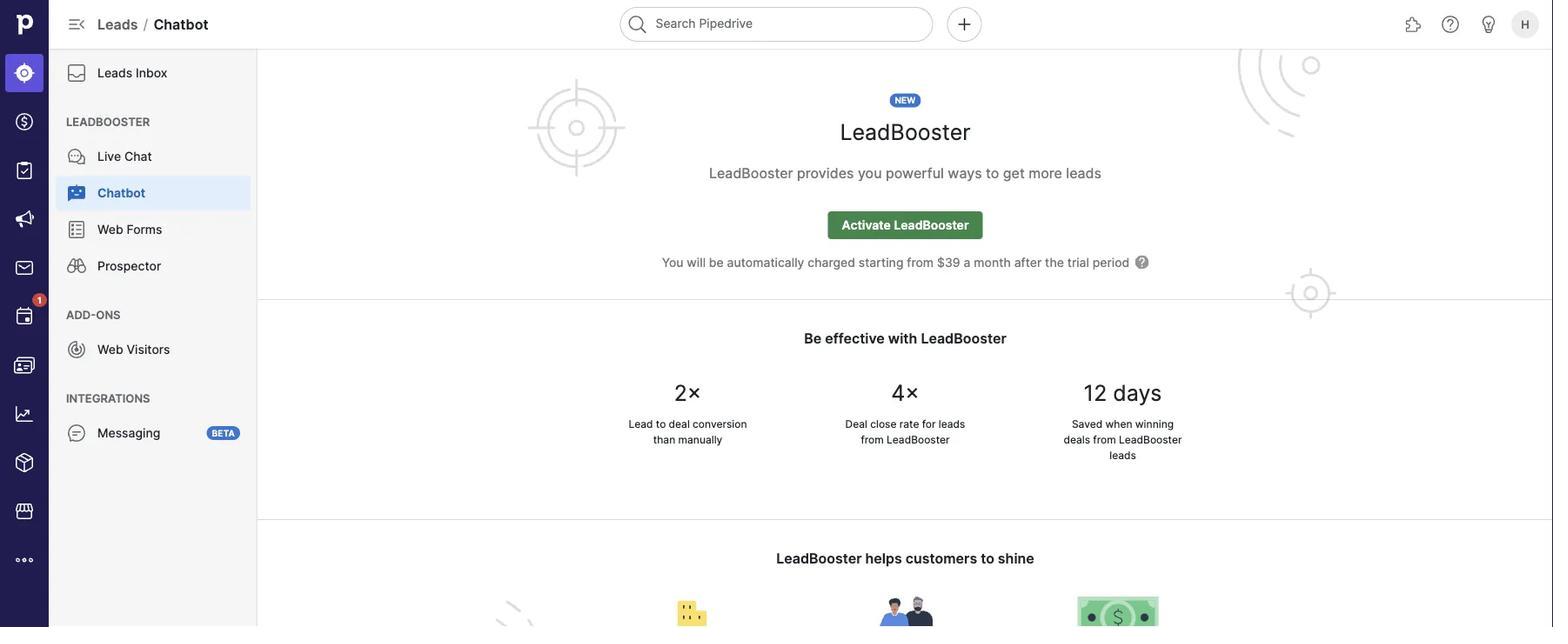 Task type: describe. For each thing, give the bounding box(es) containing it.
deals
[[1064, 434, 1090, 446]]

leads image
[[14, 63, 35, 84]]

manually
[[678, 434, 723, 446]]

live chat link
[[56, 139, 251, 174]]

when
[[1105, 418, 1133, 431]]

than
[[653, 434, 675, 446]]

beta
[[212, 428, 235, 439]]

inbox
[[136, 66, 167, 80]]

web forms link
[[56, 212, 251, 247]]

be effective with leadbooster
[[804, 330, 1007, 347]]

chatbot inside menu item
[[97, 186, 145, 201]]

2×
[[674, 380, 702, 406]]

add-
[[66, 308, 96, 322]]

color undefined image inside 1 link
[[14, 306, 35, 327]]

new
[[895, 95, 916, 106]]

prospector
[[97, 259, 161, 274]]

prospector link
[[56, 249, 251, 284]]

ons
[[96, 308, 120, 322]]

companies using leadbooster image
[[671, 597, 713, 627]]

color undefined image for live chat
[[66, 146, 87, 167]]

be
[[804, 330, 822, 347]]

1 link
[[5, 293, 47, 336]]

leadbooster up 'live'
[[66, 115, 150, 128]]

automatically
[[727, 255, 804, 270]]

4×
[[891, 380, 920, 406]]

Search Pipedrive field
[[620, 7, 933, 42]]

leads inbox link
[[56, 56, 251, 90]]

chat
[[124, 149, 152, 164]]

winning
[[1135, 418, 1174, 431]]

chatbot link
[[56, 176, 251, 211]]

visitors
[[127, 342, 170, 357]]

a
[[964, 255, 971, 270]]

leads generated so far image
[[877, 597, 934, 627]]

deal
[[669, 418, 690, 431]]

integrations
[[66, 392, 150, 405]]

color primary image
[[1135, 256, 1149, 269]]

0 vertical spatial leads
[[1066, 164, 1102, 181]]

h button
[[1508, 7, 1543, 42]]

provides
[[797, 164, 854, 181]]

activate leadbooster
[[842, 218, 969, 233]]

color undefined image for web forms
[[66, 219, 87, 240]]

add-ons
[[66, 308, 120, 322]]

quick help image
[[1440, 14, 1461, 35]]

shine
[[998, 550, 1035, 567]]

leadbooster inside button
[[894, 218, 969, 233]]

deal close rate for leads from leadbooster
[[845, 418, 965, 446]]

web visitors link
[[56, 332, 251, 367]]

12 days
[[1084, 380, 1162, 406]]

lead
[[629, 418, 653, 431]]

leads for leads / chatbot
[[97, 16, 138, 33]]

1
[[37, 295, 42, 305]]

1 horizontal spatial from
[[907, 255, 934, 270]]

12
[[1084, 380, 1107, 406]]

customers
[[906, 550, 977, 567]]

leadbooster right with
[[921, 330, 1007, 347]]

menu containing leads inbox
[[49, 49, 258, 627]]

saved
[[1072, 418, 1103, 431]]



Task type: locate. For each thing, give the bounding box(es) containing it.
h
[[1521, 17, 1530, 31]]

from down close
[[861, 434, 884, 446]]

deals image
[[14, 111, 35, 132]]

web visitors
[[97, 342, 170, 357]]

quick add image
[[954, 14, 975, 35]]

saved when winning deals from leadbooster leads
[[1064, 418, 1182, 462]]

leads
[[1066, 164, 1102, 181], [939, 418, 965, 431], [1110, 449, 1136, 462]]

conversion
[[693, 418, 747, 431]]

chatbot down live chat
[[97, 186, 145, 201]]

0 vertical spatial to
[[986, 164, 999, 181]]

1 leads from the top
[[97, 16, 138, 33]]

marketplace image
[[14, 501, 35, 522]]

web down ons
[[97, 342, 123, 357]]

leads inside menu
[[97, 66, 132, 80]]

leadbooster helps customers to shine
[[776, 550, 1035, 567]]

products image
[[14, 452, 35, 473]]

leads inside saved when winning deals from leadbooster leads
[[1110, 449, 1136, 462]]

activate
[[842, 218, 891, 233]]

leadbooster down winning
[[1119, 434, 1182, 446]]

close
[[870, 418, 897, 431]]

color undefined image inside leads inbox link
[[66, 63, 87, 84]]

chatbot
[[153, 16, 208, 33], [97, 186, 145, 201]]

insights image
[[14, 404, 35, 425]]

days
[[1113, 380, 1162, 406]]

leads left /
[[97, 16, 138, 33]]

1 vertical spatial color undefined image
[[66, 423, 87, 444]]

2 leads from the top
[[97, 66, 132, 80]]

leads inbox
[[97, 66, 167, 80]]

web inside 'link'
[[97, 342, 123, 357]]

you
[[662, 255, 684, 270]]

the
[[1045, 255, 1064, 270]]

powerful
[[886, 164, 944, 181]]

activate leadbooster button
[[828, 211, 983, 239]]

color undefined image
[[66, 339, 87, 360], [66, 423, 87, 444]]

after
[[1014, 255, 1042, 270]]

1 vertical spatial web
[[97, 342, 123, 357]]

projects image
[[14, 160, 35, 181]]

2 vertical spatial to
[[981, 550, 995, 567]]

leadbooster left provides
[[709, 164, 793, 181]]

1 horizontal spatial chatbot
[[153, 16, 208, 33]]

leads right for
[[939, 418, 965, 431]]

web for web visitors
[[97, 342, 123, 357]]

web forms
[[97, 222, 162, 237]]

to
[[986, 164, 999, 181], [656, 418, 666, 431], [981, 550, 995, 567]]

home image
[[11, 11, 37, 37]]

web for web forms
[[97, 222, 123, 237]]

leadbooster left the helps
[[776, 550, 862, 567]]

contacts image
[[14, 355, 35, 376]]

to up than
[[656, 418, 666, 431]]

leadbooster up the $39
[[894, 218, 969, 233]]

color undefined image inside web visitors 'link'
[[66, 339, 87, 360]]

1 menu
[[0, 0, 49, 627]]

leadbooster provides you powerful ways to get more leads
[[709, 164, 1102, 181]]

color undefined image for web visitors
[[66, 339, 87, 360]]

leadbooster inside saved when winning deals from leadbooster leads
[[1119, 434, 1182, 446]]

color undefined image inside prospector link
[[66, 256, 87, 277]]

leadbooster inside deal close rate for leads from leadbooster
[[887, 434, 950, 446]]

from deals converted from leadbooster leads image
[[1078, 597, 1160, 627]]

0 horizontal spatial chatbot
[[97, 186, 145, 201]]

will
[[687, 255, 706, 270]]

effective
[[825, 330, 885, 347]]

leads inside deal close rate for leads from leadbooster
[[939, 418, 965, 431]]

from inside deal close rate for leads from leadbooster
[[861, 434, 884, 446]]

0 horizontal spatial leads
[[939, 418, 965, 431]]

leads for leads inbox
[[97, 66, 132, 80]]

month
[[974, 255, 1011, 270]]

campaigns image
[[14, 209, 35, 230]]

you will be automatically charged starting from $39 a month after the trial period
[[662, 255, 1130, 270]]

more
[[1029, 164, 1062, 181]]

leads down when
[[1110, 449, 1136, 462]]

charged
[[808, 255, 855, 270]]

from down when
[[1093, 434, 1116, 446]]

deal
[[845, 418, 868, 431]]

ways
[[948, 164, 982, 181]]

menu toggle image
[[66, 14, 87, 35]]

1 vertical spatial leads
[[97, 66, 132, 80]]

starting
[[859, 255, 904, 270]]

2 horizontal spatial leads
[[1110, 449, 1136, 462]]

you
[[858, 164, 882, 181]]

messaging
[[97, 426, 160, 441]]

sales inbox image
[[14, 258, 35, 278]]

color undefined image for prospector
[[66, 256, 87, 277]]

2 horizontal spatial from
[[1093, 434, 1116, 446]]

from left the $39
[[907, 255, 934, 270]]

color undefined image down the add-
[[66, 339, 87, 360]]

1 vertical spatial chatbot
[[97, 186, 145, 201]]

2 vertical spatial leads
[[1110, 449, 1136, 462]]

color undefined image for messaging
[[66, 423, 87, 444]]

menu
[[49, 49, 258, 627]]

period
[[1093, 255, 1130, 270]]

0 vertical spatial chatbot
[[153, 16, 208, 33]]

$39
[[937, 255, 960, 270]]

color undefined image for leads inbox
[[66, 63, 87, 84]]

from inside saved when winning deals from leadbooster leads
[[1093, 434, 1116, 446]]

0 vertical spatial web
[[97, 222, 123, 237]]

leadbooster
[[66, 115, 150, 128], [840, 119, 971, 145], [709, 164, 793, 181], [894, 218, 969, 233], [921, 330, 1007, 347], [887, 434, 950, 446], [1119, 434, 1182, 446], [776, 550, 862, 567]]

color undefined image inside live chat link
[[66, 146, 87, 167]]

1 vertical spatial to
[[656, 418, 666, 431]]

chatbot menu item
[[49, 176, 258, 211]]

color undefined image
[[66, 63, 87, 84], [66, 146, 87, 167], [66, 183, 87, 204], [66, 219, 87, 240], [66, 256, 87, 277], [14, 306, 35, 327]]

2 web from the top
[[97, 342, 123, 357]]

get
[[1003, 164, 1025, 181]]

forms
[[127, 222, 162, 237]]

leadbooster down the new
[[840, 119, 971, 145]]

1 web from the top
[[97, 222, 123, 237]]

menu item
[[0, 49, 49, 97]]

0 horizontal spatial from
[[861, 434, 884, 446]]

with
[[888, 330, 918, 347]]

2 color undefined image from the top
[[66, 423, 87, 444]]

color undefined image down integrations at the bottom
[[66, 423, 87, 444]]

to inside lead to deal conversion than manually
[[656, 418, 666, 431]]

rate
[[900, 418, 919, 431]]

1 vertical spatial leads
[[939, 418, 965, 431]]

0 vertical spatial leads
[[97, 16, 138, 33]]

leads / chatbot
[[97, 16, 208, 33]]

leadbooster down rate
[[887, 434, 950, 446]]

helps
[[865, 550, 902, 567]]

to left shine
[[981, 550, 995, 567]]

leads left inbox
[[97, 66, 132, 80]]

0 vertical spatial color undefined image
[[66, 339, 87, 360]]

chatbot right /
[[153, 16, 208, 33]]

to left get
[[986, 164, 999, 181]]

from
[[907, 255, 934, 270], [861, 434, 884, 446], [1093, 434, 1116, 446]]

color undefined image inside web forms link
[[66, 219, 87, 240]]

leads right more
[[1066, 164, 1102, 181]]

1 color undefined image from the top
[[66, 339, 87, 360]]

web left forms
[[97, 222, 123, 237]]

color undefined image for chatbot
[[66, 183, 87, 204]]

color undefined image inside chatbot link
[[66, 183, 87, 204]]

live
[[97, 149, 121, 164]]

for
[[922, 418, 936, 431]]

/
[[143, 16, 148, 33]]

leads
[[97, 16, 138, 33], [97, 66, 132, 80]]

sales assistant image
[[1478, 14, 1499, 35]]

web
[[97, 222, 123, 237], [97, 342, 123, 357]]

be
[[709, 255, 724, 270]]

trial
[[1068, 255, 1089, 270]]

more image
[[14, 550, 35, 571]]

lead to deal conversion than manually
[[629, 418, 747, 446]]

live chat
[[97, 149, 152, 164]]

1 horizontal spatial leads
[[1066, 164, 1102, 181]]



Task type: vqa. For each thing, say whether or not it's contained in the screenshot.
Meeting related to Meeting
no



